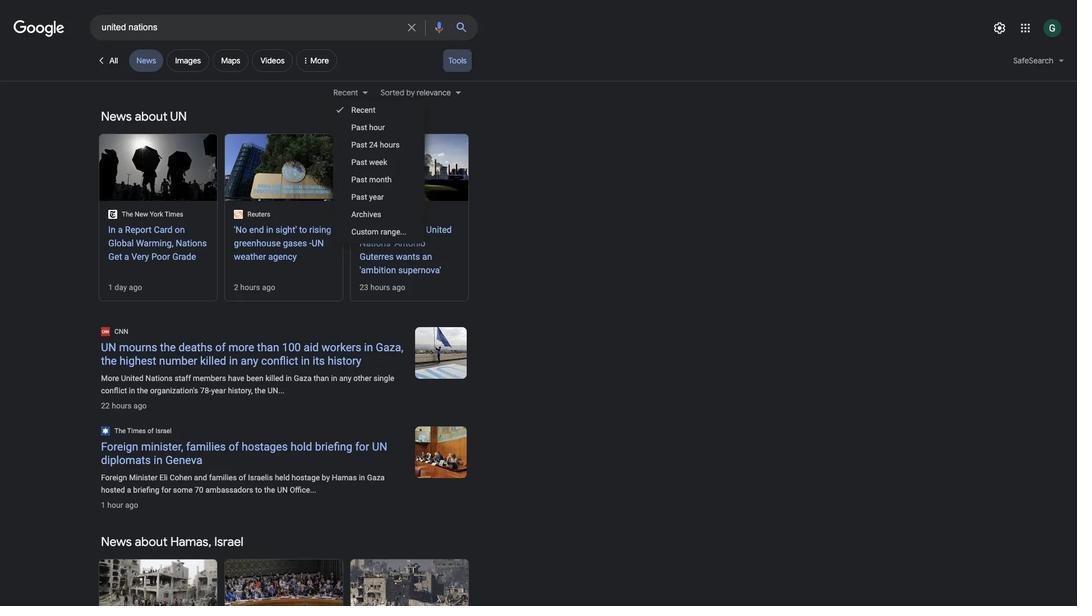 Task type: describe. For each thing, give the bounding box(es) containing it.
by inside popup button
[[407, 88, 415, 98]]

2
[[234, 283, 239, 292]]

in inside 'no end in sight' to rising greenhouse gases -un weather agency
[[266, 225, 274, 235]]

change:
[[393, 225, 424, 235]]

1 for 1 day ago
[[108, 283, 113, 292]]

more filters element
[[311, 56, 329, 66]]

1 day ago
[[108, 283, 142, 292]]

report
[[125, 225, 152, 235]]

been
[[247, 374, 264, 383]]

day
[[115, 283, 127, 292]]

maps
[[221, 56, 241, 66]]

nations'
[[360, 238, 393, 249]]

1 hour ago
[[101, 501, 138, 510]]

'no
[[234, 225, 247, 235]]

past week
[[352, 158, 388, 167]]

foreign for foreign minister, families of hostages hold briefing for un diplomats in  geneva
[[101, 440, 138, 454]]

news about hamas, israel
[[101, 534, 244, 550]]

past month
[[352, 175, 392, 184]]

in a report card on global warming, nations get a very poor grade heading
[[108, 223, 208, 264]]

its
[[313, 354, 325, 368]]

0 vertical spatial a
[[118, 225, 123, 235]]

past week link
[[334, 154, 425, 171]]

supernova'
[[399, 265, 442, 276]]

staff
[[175, 374, 191, 383]]

eli
[[160, 473, 168, 482]]

all
[[109, 56, 118, 66]]

list for news about hamas, israel
[[99, 557, 470, 606]]

news for news about un
[[101, 109, 132, 125]]

wants
[[396, 252, 420, 262]]

past year
[[352, 193, 384, 202]]

more
[[229, 341, 254, 354]]

in down history
[[331, 374, 338, 383]]

aid
[[304, 341, 319, 354]]

ago for wants
[[392, 283, 406, 292]]

guterres
[[360, 252, 394, 262]]

minister
[[129, 473, 158, 482]]

very
[[132, 252, 149, 262]]

archives link
[[334, 206, 425, 223]]

highest
[[120, 354, 156, 368]]

in left its
[[301, 354, 310, 368]]

united inside more united nations staff members have been killed in gaza than in any  other single conflict in the organization's 78-year history, the un...
[[121, 374, 144, 383]]

briefing inside foreign minister eli cohen and families of israelis held hostage by hamas  in gaza hosted a briefing for some 70 ambassadors to the un office...
[[133, 486, 160, 495]]

single
[[374, 374, 395, 383]]

1 vertical spatial times
[[127, 427, 146, 435]]

un...
[[268, 386, 285, 395]]

more united nations staff members have been killed in gaza than in any  other single conflict in the organization's 78-year history, the un...
[[101, 374, 395, 395]]

conflict inside more united nations staff members have been killed in gaza than in any  other single conflict in the organization's 78-year history, the un...
[[101, 386, 127, 395]]

images link
[[167, 49, 210, 72]]

geneva
[[165, 454, 203, 467]]

23
[[360, 283, 369, 292]]

-
[[309, 238, 312, 249]]

the inside foreign minister eli cohen and families of israelis held hostage by hamas  in gaza hosted a briefing for some 70 ambassadors to the un office...
[[264, 486, 275, 495]]

nations inside in a report card on global warming, nations get a very poor grade
[[176, 238, 207, 249]]

hostage
[[292, 473, 320, 482]]

for inside foreign minister, families of hostages hold briefing for un diplomats in  geneva
[[355, 440, 370, 454]]

more for more
[[311, 56, 329, 66]]

about for un
[[135, 109, 168, 125]]

gaza,
[[376, 341, 404, 354]]

past for past 24 hours
[[352, 140, 367, 149]]

an
[[423, 252, 432, 262]]

hamas,
[[170, 534, 212, 550]]

cohen
[[170, 473, 192, 482]]

in down 100
[[286, 374, 292, 383]]

tools button
[[444, 49, 472, 72]]

sight'
[[276, 225, 297, 235]]

have
[[228, 374, 245, 383]]

nations inside more united nations staff members have been killed in gaza than in any  other single conflict in the organization's 78-year history, the un...
[[146, 374, 173, 383]]

israelis
[[248, 473, 273, 482]]

in inside foreign minister eli cohen and families of israelis held hostage by hamas  in gaza hosted a briefing for some 70 ambassadors to the un office...
[[359, 473, 365, 482]]

grade
[[172, 252, 196, 262]]

'no end in sight' to rising greenhouse gases -un weather agency
[[234, 225, 332, 262]]

recent radio item
[[334, 102, 425, 119]]

hostages
[[242, 440, 288, 454]]

news for news about hamas, israel
[[101, 534, 132, 550]]

end
[[249, 225, 264, 235]]

hour for 1
[[107, 501, 123, 510]]

members
[[193, 374, 226, 383]]

global
[[108, 238, 134, 249]]

archives
[[352, 210, 382, 219]]

past for past year
[[352, 193, 367, 202]]

than inside the un mourns the deaths of more than 100 aid workers in gaza, the highest  number killed in any conflict in its history
[[257, 341, 279, 354]]

hours for 2 hours ago
[[240, 283, 260, 292]]

agency
[[268, 252, 297, 262]]

more for more united nations staff members have been killed in gaza than in any  other single conflict in the organization's 78-year history, the un...
[[101, 374, 119, 383]]

gases
[[283, 238, 307, 249]]

deaths
[[179, 341, 213, 354]]

united inside the climate change: united nations' antonio guterres wants an 'ambition  supernova'
[[426, 225, 452, 235]]

1 horizontal spatial times
[[165, 211, 183, 218]]

recent button
[[334, 86, 374, 99]]

warming,
[[136, 238, 174, 249]]

of up minister,
[[148, 427, 154, 435]]

ago up 'the times of israel'
[[134, 401, 147, 410]]

22
[[101, 401, 110, 410]]

search by voice image
[[433, 21, 446, 34]]

range...
[[381, 227, 407, 236]]

safesearch
[[1014, 56, 1054, 66]]

cnn
[[115, 328, 129, 336]]

the left deaths
[[160, 341, 176, 354]]

list for news about un
[[99, 131, 470, 303]]

minister,
[[141, 440, 183, 454]]

past for past hour
[[352, 123, 367, 132]]

families inside foreign minister eli cohen and families of israelis held hostage by hamas  in gaza hosted a briefing for some 70 ambassadors to the un office...
[[209, 473, 237, 482]]

the new york times
[[122, 211, 183, 218]]

recent inside radio item
[[352, 106, 376, 115]]

reuters
[[248, 211, 271, 218]]

in left gaza,
[[364, 341, 373, 354]]

climate change: united nations' antonio guterres wants an 'ambition  supernova' heading
[[360, 223, 460, 277]]

past month link
[[334, 171, 425, 189]]

to inside 'no end in sight' to rising greenhouse gases -un weather agency
[[299, 225, 307, 235]]

22 hours ago
[[101, 401, 147, 410]]

0 vertical spatial year
[[369, 193, 384, 202]]

week
[[369, 158, 388, 167]]

organization's
[[150, 386, 198, 395]]

custom
[[352, 227, 379, 236]]

month
[[369, 175, 392, 184]]

1 for 1 hour ago
[[101, 501, 105, 510]]

climate
[[360, 225, 391, 235]]

held
[[275, 473, 290, 482]]

24
[[369, 140, 378, 149]]

more button
[[297, 49, 338, 76]]

videos link
[[252, 49, 293, 72]]

past year link
[[334, 189, 425, 206]]



Task type: locate. For each thing, give the bounding box(es) containing it.
0 horizontal spatial united
[[121, 374, 144, 383]]

Search search field
[[102, 21, 401, 35]]

than
[[257, 341, 279, 354], [314, 374, 329, 383]]

any inside the un mourns the deaths of more than 100 aid workers in gaza, the highest  number killed in any conflict in its history
[[241, 354, 259, 368]]

1 vertical spatial united
[[121, 374, 144, 383]]

1 horizontal spatial hour
[[369, 123, 385, 132]]

past up archives
[[352, 193, 367, 202]]

1 vertical spatial killed
[[266, 374, 284, 383]]

gaza inside more united nations staff members have been killed in gaza than in any  other single conflict in the organization's 78-year history, the un...
[[294, 374, 312, 383]]

0 horizontal spatial killed
[[200, 354, 226, 368]]

families up "ambassadors"
[[209, 473, 237, 482]]

killed up members
[[200, 354, 226, 368]]

1 horizontal spatial 1
[[108, 283, 113, 292]]

safesearch button
[[1007, 49, 1072, 77]]

a right hosted
[[127, 486, 131, 495]]

1 vertical spatial more
[[101, 374, 119, 383]]

5 past from the top
[[352, 193, 367, 202]]

1 foreign from the top
[[101, 440, 138, 454]]

1 vertical spatial gaza
[[367, 473, 385, 482]]

ago down minister
[[125, 501, 138, 510]]

1 horizontal spatial nations
[[176, 238, 207, 249]]

past up past 24 hours
[[352, 123, 367, 132]]

to up gases
[[299, 225, 307, 235]]

0 vertical spatial briefing
[[315, 440, 353, 454]]

number
[[159, 354, 198, 368]]

gaza right hamas
[[367, 473, 385, 482]]

for down eli
[[161, 486, 171, 495]]

1 list from the top
[[99, 131, 470, 303]]

of inside foreign minister eli cohen and families of israelis held hostage by hamas  in gaza hosted a briefing for some 70 ambassadors to the un office...
[[239, 473, 246, 482]]

briefing right hold in the left of the page
[[315, 440, 353, 454]]

hour down recent radio item
[[369, 123, 385, 132]]

times up on
[[165, 211, 183, 218]]

1 horizontal spatial to
[[299, 225, 307, 235]]

news inside news link
[[137, 56, 156, 66]]

0 vertical spatial families
[[186, 440, 226, 454]]

0 vertical spatial foreign
[[101, 440, 138, 454]]

a inside foreign minister eli cohen and families of israelis held hostage by hamas  in gaza hosted a briefing for some 70 ambassadors to the un office...
[[127, 486, 131, 495]]

un inside foreign minister eli cohen and families of israelis held hostage by hamas  in gaza hosted a briefing for some 70 ambassadors to the un office...
[[277, 486, 288, 495]]

0 vertical spatial by
[[407, 88, 415, 98]]

1 vertical spatial hour
[[107, 501, 123, 510]]

than left 100
[[257, 341, 279, 354]]

year inside more united nations staff members have been killed in gaza than in any  other single conflict in the organization's 78-year history, the un...
[[211, 386, 226, 395]]

greenhouse
[[234, 238, 281, 249]]

past hour link
[[334, 119, 425, 136]]

a
[[118, 225, 123, 235], [124, 252, 129, 262], [127, 486, 131, 495]]

of
[[216, 341, 226, 354], [148, 427, 154, 435], [229, 440, 239, 454], [239, 473, 246, 482]]

killed
[[200, 354, 226, 368], [266, 374, 284, 383]]

1 horizontal spatial any
[[339, 374, 352, 383]]

1 vertical spatial any
[[339, 374, 352, 383]]

recent up past hour
[[352, 106, 376, 115]]

hour down hosted
[[107, 501, 123, 510]]

0 vertical spatial times
[[165, 211, 183, 218]]

rising
[[310, 225, 332, 235]]

climate change: united nations' antonio guterres wants an 'ambition  supernova'
[[360, 225, 452, 276]]

families
[[186, 440, 226, 454], [209, 473, 237, 482]]

ago for warming,
[[129, 283, 142, 292]]

hours right 22
[[112, 401, 132, 410]]

foreign inside foreign minister, families of hostages hold briefing for un diplomats in  geneva
[[101, 440, 138, 454]]

1 horizontal spatial than
[[314, 374, 329, 383]]

foreign
[[101, 440, 138, 454], [101, 473, 127, 482]]

israel for news about hamas, israel
[[214, 534, 244, 550]]

nations up grade
[[176, 238, 207, 249]]

sorted
[[381, 88, 405, 98]]

briefing
[[315, 440, 353, 454], [133, 486, 160, 495]]

for inside foreign minister eli cohen and families of israelis held hostage by hamas  in gaza hosted a briefing for some 70 ambassadors to the un office...
[[161, 486, 171, 495]]

families up and
[[186, 440, 226, 454]]

navigation containing recent
[[0, 85, 1078, 103]]

the for minister,
[[115, 427, 126, 435]]

'ambition
[[360, 265, 396, 276]]

un mourns the deaths of more than 100 aid workers in gaza, the highest  number killed in any conflict in its history heading
[[101, 341, 406, 368]]

1 vertical spatial foreign
[[101, 473, 127, 482]]

ago right 2
[[262, 283, 275, 292]]

0 vertical spatial for
[[355, 440, 370, 454]]

un
[[170, 109, 187, 125], [312, 238, 324, 249], [101, 341, 116, 354], [372, 440, 388, 454], [277, 486, 288, 495]]

1 about from the top
[[135, 109, 168, 125]]

2 list from the top
[[99, 557, 470, 606]]

0 vertical spatial than
[[257, 341, 279, 354]]

1 vertical spatial families
[[209, 473, 237, 482]]

briefing down minister
[[133, 486, 160, 495]]

1 horizontal spatial conflict
[[261, 354, 298, 368]]

in
[[108, 225, 116, 235]]

0 vertical spatial about
[[135, 109, 168, 125]]

0 horizontal spatial gaza
[[294, 374, 312, 383]]

hours right 24
[[380, 140, 400, 149]]

to down the israelis
[[255, 486, 262, 495]]

conflict
[[261, 354, 298, 368], [101, 386, 127, 395]]

1 vertical spatial than
[[314, 374, 329, 383]]

than down its
[[314, 374, 329, 383]]

1 horizontal spatial more
[[311, 56, 329, 66]]

foreign minister, families of hostages hold briefing for un diplomats in  geneva
[[101, 440, 388, 467]]

0 vertical spatial more
[[311, 56, 329, 66]]

the up 22 hours ago
[[137, 386, 148, 395]]

by inside foreign minister eli cohen and families of israelis held hostage by hamas  in gaza hosted a briefing for some 70 ambassadors to the un office...
[[322, 473, 330, 482]]

un inside the un mourns the deaths of more than 100 aid workers in gaza, the highest  number killed in any conflict in its history
[[101, 341, 116, 354]]

year down past month link
[[369, 193, 384, 202]]

the down been on the left bottom
[[255, 386, 266, 395]]

the for a
[[122, 211, 133, 218]]

2 past from the top
[[352, 140, 367, 149]]

70
[[195, 486, 204, 495]]

1 vertical spatial to
[[255, 486, 262, 495]]

to inside foreign minister eli cohen and families of israelis held hostage by hamas  in gaza hosted a briefing for some 70 ambassadors to the un office...
[[255, 486, 262, 495]]

of left more
[[216, 341, 226, 354]]

families inside foreign minister, families of hostages hold briefing for un diplomats in  geneva
[[186, 440, 226, 454]]

0 vertical spatial recent
[[334, 88, 358, 98]]

york
[[150, 211, 163, 218]]

list containing in a report card on global warming, nations get a very poor grade
[[99, 131, 470, 303]]

maps link
[[213, 49, 249, 72]]

more up 22
[[101, 374, 119, 383]]

mourns
[[119, 341, 157, 354]]

gaza
[[294, 374, 312, 383], [367, 473, 385, 482]]

hours for 23 hours ago
[[371, 283, 391, 292]]

'no end in sight' to rising greenhouse gases -un weather agency heading
[[234, 223, 334, 264]]

and
[[194, 473, 207, 482]]

2 vertical spatial a
[[127, 486, 131, 495]]

gaza inside foreign minister eli cohen and families of israelis held hostage by hamas  in gaza hosted a briefing for some 70 ambassadors to the un office...
[[367, 473, 385, 482]]

0 vertical spatial 1
[[108, 283, 113, 292]]

relevance
[[417, 88, 451, 98]]

None search field
[[0, 14, 478, 40]]

0 vertical spatial news
[[137, 56, 156, 66]]

1 past from the top
[[352, 123, 367, 132]]

0 vertical spatial nations
[[176, 238, 207, 249]]

ago for greenhouse
[[262, 283, 275, 292]]

2 about from the top
[[135, 534, 168, 550]]

0 vertical spatial to
[[299, 225, 307, 235]]

a right in
[[118, 225, 123, 235]]

1 vertical spatial briefing
[[133, 486, 160, 495]]

the down the israelis
[[264, 486, 275, 495]]

1 vertical spatial list
[[99, 557, 470, 606]]

foreign inside foreign minister eli cohen and families of israelis held hostage by hamas  in gaza hosted a briefing for some 70 ambassadors to the un office...
[[101, 473, 127, 482]]

news for news
[[137, 56, 156, 66]]

0 horizontal spatial briefing
[[133, 486, 160, 495]]

2 vertical spatial news
[[101, 534, 132, 550]]

videos
[[261, 56, 285, 66]]

any left other
[[339, 374, 352, 383]]

0 horizontal spatial year
[[211, 386, 226, 395]]

of inside the un mourns the deaths of more than 100 aid workers in gaza, the highest  number killed in any conflict in its history
[[216, 341, 226, 354]]

israel right hamas,
[[214, 534, 244, 550]]

1 vertical spatial a
[[124, 252, 129, 262]]

hour
[[369, 123, 385, 132], [107, 501, 123, 510]]

hours for 22 hours ago
[[112, 401, 132, 410]]

1 down hosted
[[101, 501, 105, 510]]

of up "ambassadors"
[[239, 473, 246, 482]]

in up eli
[[154, 454, 163, 467]]

in a report card on global warming, nations get a very poor grade
[[108, 225, 207, 262]]

killed inside more united nations staff members have been killed in gaza than in any  other single conflict in the organization's 78-year history, the un...
[[266, 374, 284, 383]]

0 horizontal spatial more
[[101, 374, 119, 383]]

of inside foreign minister, families of hostages hold briefing for un diplomats in  geneva
[[229, 440, 239, 454]]

past for past month
[[352, 175, 367, 184]]

hours right 2
[[240, 283, 260, 292]]

1 horizontal spatial for
[[355, 440, 370, 454]]

list
[[99, 131, 470, 303], [99, 557, 470, 606]]

1 horizontal spatial israel
[[214, 534, 244, 550]]

0 horizontal spatial 1
[[101, 501, 105, 510]]

1 vertical spatial by
[[322, 473, 330, 482]]

un inside 'no end in sight' to rising greenhouse gases -un weather agency
[[312, 238, 324, 249]]

clear image
[[405, 15, 419, 40]]

google image
[[13, 20, 65, 37]]

1 left day
[[108, 283, 113, 292]]

1 vertical spatial conflict
[[101, 386, 127, 395]]

0 vertical spatial gaza
[[294, 374, 312, 383]]

by right the sorted
[[407, 88, 415, 98]]

ambassadors
[[206, 486, 253, 495]]

0 horizontal spatial times
[[127, 427, 146, 435]]

more right videos
[[311, 56, 329, 66]]

gaza down aid
[[294, 374, 312, 383]]

some
[[173, 486, 193, 495]]

past 24 hours
[[352, 140, 400, 149]]

israel
[[155, 427, 172, 435], [214, 534, 244, 550]]

78-
[[200, 386, 211, 395]]

2 hours ago
[[234, 283, 275, 292]]

menu containing recent
[[334, 99, 425, 244]]

1 vertical spatial recent
[[352, 106, 376, 115]]

1 vertical spatial 1
[[101, 501, 105, 510]]

1 horizontal spatial briefing
[[315, 440, 353, 454]]

in inside foreign minister, families of hostages hold briefing for un diplomats in  geneva
[[154, 454, 163, 467]]

past left week
[[352, 158, 367, 167]]

times down 22 hours ago
[[127, 427, 146, 435]]

custom range...
[[352, 227, 407, 236]]

1 horizontal spatial killed
[[266, 374, 284, 383]]

more
[[311, 56, 329, 66], [101, 374, 119, 383]]

npr
[[373, 211, 387, 218]]

by left hamas
[[322, 473, 330, 482]]

1 horizontal spatial by
[[407, 88, 415, 98]]

new
[[135, 211, 148, 218]]

in
[[266, 225, 274, 235], [364, 341, 373, 354], [229, 354, 238, 368], [301, 354, 310, 368], [286, 374, 292, 383], [331, 374, 338, 383], [129, 386, 135, 395], [154, 454, 163, 467], [359, 473, 365, 482]]

1 vertical spatial about
[[135, 534, 168, 550]]

0 vertical spatial the
[[122, 211, 133, 218]]

united up 'an'
[[426, 225, 452, 235]]

23 hours ago
[[360, 283, 406, 292]]

0 horizontal spatial conflict
[[101, 386, 127, 395]]

sorted by relevance button
[[374, 86, 467, 99]]

diplomats
[[101, 454, 151, 467]]

the left highest
[[101, 354, 117, 368]]

1 horizontal spatial united
[[426, 225, 452, 235]]

poor
[[151, 252, 170, 262]]

2 foreign from the top
[[101, 473, 127, 482]]

foreign up hosted
[[101, 473, 127, 482]]

1 vertical spatial the
[[115, 427, 126, 435]]

ago down 'ambition
[[392, 283, 406, 292]]

past up the past year
[[352, 175, 367, 184]]

0 horizontal spatial hour
[[107, 501, 123, 510]]

past hour
[[352, 123, 385, 132]]

recent up recent radio item
[[334, 88, 358, 98]]

0 horizontal spatial by
[[322, 473, 330, 482]]

0 vertical spatial any
[[241, 354, 259, 368]]

history
[[328, 354, 362, 368]]

for up hamas
[[355, 440, 370, 454]]

workers
[[322, 341, 362, 354]]

3 past from the top
[[352, 158, 367, 167]]

all link
[[90, 49, 126, 72]]

hamas
[[332, 473, 357, 482]]

past for past week
[[352, 158, 367, 167]]

news about un
[[101, 109, 187, 125]]

in right end on the top left
[[266, 225, 274, 235]]

for
[[355, 440, 370, 454], [161, 486, 171, 495]]

navigation
[[0, 85, 1078, 103]]

of left hostages at bottom
[[229, 440, 239, 454]]

past 24 hours link
[[334, 136, 425, 154]]

4 past from the top
[[352, 175, 367, 184]]

0 horizontal spatial nations
[[146, 374, 173, 383]]

year down members
[[211, 386, 226, 395]]

nations up 'organization's'
[[146, 374, 173, 383]]

0 vertical spatial killed
[[200, 354, 226, 368]]

ago right day
[[129, 283, 142, 292]]

a right get
[[124, 252, 129, 262]]

office...
[[290, 486, 317, 495]]

any inside more united nations staff members have been killed in gaza than in any  other single conflict in the organization's 78-year history, the un...
[[339, 374, 352, 383]]

any up been on the left bottom
[[241, 354, 259, 368]]

in up 22 hours ago
[[129, 386, 135, 395]]

1 horizontal spatial year
[[369, 193, 384, 202]]

0 vertical spatial conflict
[[261, 354, 298, 368]]

0 horizontal spatial to
[[255, 486, 262, 495]]

conflict up 22
[[101, 386, 127, 395]]

killed inside the un mourns the deaths of more than 100 aid workers in gaza, the highest  number killed in any conflict in its history
[[200, 354, 226, 368]]

in up have
[[229, 354, 238, 368]]

1 horizontal spatial gaza
[[367, 473, 385, 482]]

conflict inside the un mourns the deaths of more than 100 aid workers in gaza, the highest  number killed in any conflict in its history
[[261, 354, 298, 368]]

conflict up un... at left bottom
[[261, 354, 298, 368]]

0 vertical spatial list
[[99, 131, 470, 303]]

1 vertical spatial israel
[[214, 534, 244, 550]]

0 horizontal spatial any
[[241, 354, 259, 368]]

0 vertical spatial israel
[[155, 427, 172, 435]]

israel for the times of israel
[[155, 427, 172, 435]]

0 horizontal spatial than
[[257, 341, 279, 354]]

antonio
[[395, 238, 426, 249]]

0 horizontal spatial for
[[161, 486, 171, 495]]

foreign for foreign minister eli cohen and families of israelis held hostage by hamas  in gaza hosted a briefing for some 70 ambassadors to the un office...
[[101, 473, 127, 482]]

foreign minister eli cohen and families of israelis held hostage by hamas  in gaza hosted a briefing for some 70 ambassadors to the un office...
[[101, 473, 385, 495]]

on
[[175, 225, 185, 235]]

past left 24
[[352, 140, 367, 149]]

1 vertical spatial news
[[101, 109, 132, 125]]

un inside foreign minister, families of hostages hold briefing for un diplomats in  geneva
[[372, 440, 388, 454]]

1 vertical spatial year
[[211, 386, 226, 395]]

briefing inside foreign minister, families of hostages hold briefing for un diplomats in  geneva
[[315, 440, 353, 454]]

foreign minister, families of hostages hold briefing for un diplomats in  geneva heading
[[101, 440, 406, 467]]

hold
[[291, 440, 312, 454]]

0 vertical spatial united
[[426, 225, 452, 235]]

custom range... menu item
[[352, 227, 407, 236]]

the left new
[[122, 211, 133, 218]]

the times of israel
[[115, 427, 172, 435]]

menu
[[334, 99, 425, 244]]

in right hamas
[[359, 473, 365, 482]]

foreign down 'the times of israel'
[[101, 440, 138, 454]]

the
[[160, 341, 176, 354], [101, 354, 117, 368], [137, 386, 148, 395], [255, 386, 266, 395], [264, 486, 275, 495]]

the down 22 hours ago
[[115, 427, 126, 435]]

more inside popup button
[[311, 56, 329, 66]]

the inside list
[[122, 211, 133, 218]]

united down highest
[[121, 374, 144, 383]]

killed up un... at left bottom
[[266, 374, 284, 383]]

card
[[154, 225, 173, 235]]

than inside more united nations staff members have been killed in gaza than in any  other single conflict in the organization's 78-year history, the un...
[[314, 374, 329, 383]]

sorted by relevance
[[381, 88, 451, 98]]

more inside more united nations staff members have been killed in gaza than in any  other single conflict in the organization's 78-year history, the un...
[[101, 374, 119, 383]]

images
[[175, 56, 201, 66]]

israel up minister,
[[155, 427, 172, 435]]

0 horizontal spatial israel
[[155, 427, 172, 435]]

hours right 23
[[371, 283, 391, 292]]

past
[[352, 123, 367, 132], [352, 140, 367, 149], [352, 158, 367, 167], [352, 175, 367, 184], [352, 193, 367, 202]]

1 vertical spatial for
[[161, 486, 171, 495]]

get
[[108, 252, 122, 262]]

1 vertical spatial nations
[[146, 374, 173, 383]]

nations
[[176, 238, 207, 249], [146, 374, 173, 383]]

about for hamas,
[[135, 534, 168, 550]]

recent inside dropdown button
[[334, 88, 358, 98]]

ago
[[129, 283, 142, 292], [262, 283, 275, 292], [392, 283, 406, 292], [134, 401, 147, 410], [125, 501, 138, 510]]

hour for past
[[369, 123, 385, 132]]

0 vertical spatial hour
[[369, 123, 385, 132]]



Task type: vqa. For each thing, say whether or not it's contained in the screenshot.
CLICK FOR PRODUCT INFORMATION tooltip corresponding to "Clear American Strawberry Sparkling Water, 12 fl oz, 12 Count" Image
no



